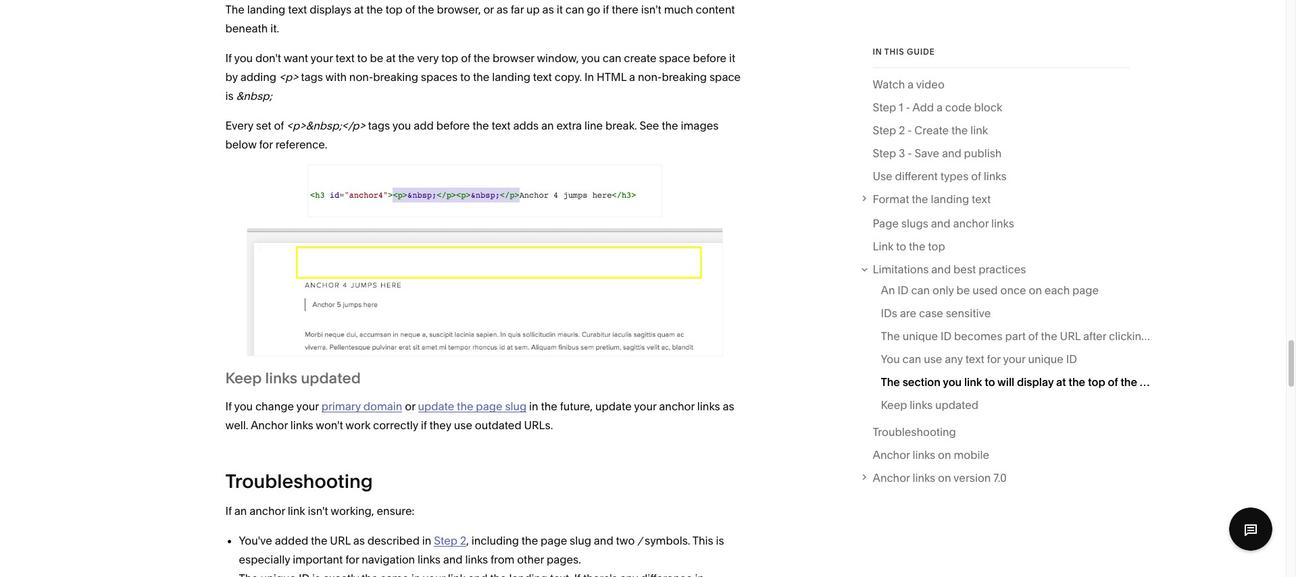 Task type: vqa. For each thing, say whether or not it's contained in the screenshot.
left Gallery
no



Task type: describe. For each thing, give the bounding box(es) containing it.
anchor links on version 7.0
[[873, 472, 1007, 485]]

for for you can use any text for your unique id
[[987, 353, 1001, 366]]

text right any
[[965, 353, 984, 366]]

0 horizontal spatial updated
[[301, 370, 361, 388]]

0 vertical spatial 2
[[899, 124, 905, 137]]

isn't inside the landing text displays at the top of the browser, or as far up as it can go if there isn't much content beneath it.
[[641, 3, 661, 16]]

after
[[1083, 330, 1106, 343]]

adds
[[513, 119, 539, 132]]

limitations and best practices link
[[873, 260, 1129, 279]]

1 horizontal spatial a
[[908, 78, 914, 91]]

use inside in the future, update your anchor links as well. anchor links won't work correctly if they use outdated urls.
[[454, 419, 472, 433]]

any
[[945, 353, 963, 366]]

0 horizontal spatial 2
[[460, 535, 466, 548]]

on for mobile
[[938, 449, 951, 462]]

case
[[919, 307, 943, 320]]

work
[[346, 419, 370, 433]]

watch
[[873, 78, 905, 91]]

ids are case sensitive
[[881, 307, 991, 320]]

2 non- from the left
[[638, 70, 662, 84]]

window,
[[537, 51, 579, 65]]

keep links updated link
[[881, 396, 978, 419]]

0 vertical spatial kb guide image image
[[307, 165, 662, 218]]

watch a video
[[873, 78, 945, 91]]

can left only at the right
[[911, 284, 930, 297]]

step for step 1 - add a code block
[[873, 101, 896, 114]]

1 horizontal spatial keep links updated
[[881, 399, 978, 412]]

you down any
[[943, 376, 962, 389]]

1
[[899, 101, 903, 114]]

with
[[325, 70, 347, 84]]

used
[[972, 284, 998, 297]]

link to the top link
[[873, 237, 945, 260]]

two
[[616, 535, 635, 548]]

see
[[640, 119, 659, 132]]

if for if an anchor link isn't working, ensure:
[[225, 505, 232, 518]]

space inside if you don't want your text to be at the very top of the browser window, you can create space before it by adding
[[659, 51, 690, 65]]

0 horizontal spatial slug
[[505, 400, 527, 414]]

from
[[491, 554, 515, 567]]

including
[[471, 535, 519, 548]]

navigation
[[362, 554, 415, 567]]

2 horizontal spatial a
[[937, 101, 943, 114]]

every set of <p>&nbsp;</p>
[[225, 119, 365, 132]]

update inside in the future, update your anchor links as well. anchor links won't work correctly if they use outdated urls.
[[595, 400, 632, 414]]

of right types
[[971, 170, 981, 183]]

much
[[664, 3, 693, 16]]

tags for with
[[301, 70, 323, 84]]

you for adds
[[392, 119, 411, 132]]

described
[[367, 535, 420, 548]]

1 vertical spatial isn't
[[308, 505, 328, 518]]

0 vertical spatial unique
[[903, 330, 938, 343]]

other
[[517, 554, 544, 567]]

urls.
[[524, 419, 553, 433]]

limitations
[[873, 263, 929, 277]]

0 horizontal spatial troubleshooting
[[225, 471, 373, 493]]

1 non- from the left
[[349, 70, 373, 84]]

before inside the tags you add before the text adds an extra line break. see the images below for reference.
[[436, 119, 470, 132]]

anchor for anchor links on version 7.0
[[873, 472, 910, 485]]

practices
[[979, 263, 1026, 277]]

landing inside the landing text displays at the top of the browser, or as far up as it can go if there isn't much content beneath it.
[[247, 3, 285, 16]]

1 update from the left
[[418, 400, 454, 414]]

landing inside tags with non-breaking spaces to the landing text copy. in html a non-breaking space is
[[492, 70, 530, 84]]

text inside dropdown button
[[972, 193, 991, 206]]

want
[[284, 51, 308, 65]]

top inside the landing text displays at the top of the browser, or as far up as it can go if there isn't much content beneath it.
[[385, 3, 403, 16]]

the landing text displays at the top of the browser, or as far up as it can go if there isn't much content beneath it.
[[225, 3, 735, 35]]

slugs
[[901, 217, 928, 231]]

and left two
[[594, 535, 613, 548]]

the inside dropdown button
[[912, 193, 928, 206]]

link
[[873, 240, 894, 254]]

it inside the landing text displays at the top of the browser, or as far up as it can go if there isn't much content beneath it.
[[557, 3, 563, 16]]

an inside the tags you add before the text adds an extra line break. see the images below for reference.
[[541, 119, 554, 132]]

0 horizontal spatial keep
[[225, 370, 262, 388]]

1 vertical spatial in
[[422, 535, 431, 548]]

and inside symbols. this is especially important for navigation links and links from other pages.
[[443, 554, 463, 567]]

browser inside 'the section you link to will display at the top of the browser' link
[[1140, 376, 1182, 389]]

1 vertical spatial slug
[[570, 535, 591, 548]]

for for symbols. this is especially important for navigation links and links from other pages.
[[345, 554, 359, 567]]

the inside in the future, update your anchor links as well. anchor links won't work correctly if they use outdated urls.
[[541, 400, 557, 414]]

1 vertical spatial updated
[[935, 399, 978, 412]]

and inside limitations and best practices link
[[931, 263, 951, 277]]

below
[[225, 138, 257, 151]]

step 2 link
[[434, 535, 466, 548]]

2 vertical spatial id
[[1066, 353, 1077, 366]]

domain
[[363, 400, 402, 414]]

can right you
[[902, 353, 921, 366]]

of down clicking
[[1108, 376, 1118, 389]]

they
[[429, 419, 451, 433]]

each
[[1045, 284, 1070, 297]]

it.
[[270, 22, 279, 35]]

at inside the landing text displays at the top of the browser, or as far up as it can go if there isn't much content beneath it.
[[354, 3, 364, 16]]

create
[[915, 124, 949, 137]]

,
[[466, 535, 469, 548]]

by
[[225, 70, 238, 84]]

format
[[873, 193, 909, 206]]

if you don't want your text to be at the very top of the browser window, you can create space before it by adding
[[225, 51, 735, 84]]

1 horizontal spatial page
[[541, 535, 567, 548]]

tags you add before the text adds an extra line break. see the images below for reference.
[[225, 119, 719, 151]]

set
[[256, 119, 271, 132]]

0 vertical spatial troubleshooting
[[873, 426, 956, 439]]

html
[[597, 70, 627, 84]]

section
[[903, 376, 941, 389]]

pages.
[[547, 554, 581, 567]]

spaces
[[421, 70, 458, 84]]

well.
[[225, 419, 248, 433]]

top down after
[[1088, 376, 1105, 389]]

will
[[997, 376, 1014, 389]]

displays
[[310, 3, 352, 16]]

top down page slugs and anchor links link
[[928, 240, 945, 254]]

links inside dropdown button
[[913, 472, 935, 485]]

of inside the landing text displays at the top of the browser, or as far up as it can go if there isn't much content beneath it.
[[405, 3, 415, 16]]

an id can only be used once on each page link
[[881, 281, 1099, 304]]

0 vertical spatial on
[[1029, 284, 1042, 297]]

to inside if you don't want your text to be at the very top of the browser window, you can create space before it by adding
[[357, 51, 367, 65]]

copy.
[[555, 70, 582, 84]]

the section you link to will display at the top of the browser link
[[881, 373, 1182, 396]]

best
[[953, 263, 976, 277]]

an id can only be used once on each page
[[881, 284, 1099, 297]]

be inside an id can only be used once on each page link
[[956, 284, 970, 297]]

extra
[[556, 119, 582, 132]]

1 horizontal spatial unique
[[1028, 353, 1064, 366]]

added
[[275, 535, 308, 548]]

limitations and best practices
[[873, 263, 1026, 277]]

in inside in the future, update your anchor links as well. anchor links won't work correctly if they use outdated urls.
[[529, 400, 538, 414]]

if inside in the future, update your anchor links as well. anchor links won't work correctly if they use outdated urls.
[[421, 419, 427, 433]]

working,
[[331, 505, 374, 518]]

you up html
[[581, 51, 600, 65]]

&nbsp;
[[236, 89, 272, 103]]

different
[[895, 170, 938, 183]]

if you change your primary domain or update the page slug
[[225, 400, 527, 414]]

2 horizontal spatial at
[[1056, 376, 1066, 389]]

the unique id becomes part of the url after clicking the anchor link
[[881, 330, 1226, 343]]

in the future, update your anchor links as well. anchor links won't work correctly if they use outdated urls.
[[225, 400, 734, 433]]

add
[[912, 101, 934, 114]]

sensitive
[[946, 307, 991, 320]]

anchor inside page slugs and anchor links link
[[953, 217, 989, 231]]

1 vertical spatial keep
[[881, 399, 907, 412]]

1 vertical spatial id
[[941, 330, 952, 343]]

publish
[[964, 147, 1002, 160]]

especially
[[239, 554, 290, 567]]

of right part
[[1028, 330, 1038, 343]]

don't
[[255, 51, 281, 65]]

page slugs and anchor links link
[[873, 215, 1014, 237]]

- for add
[[906, 101, 910, 114]]

reference.
[[275, 138, 327, 151]]

types
[[940, 170, 969, 183]]

format the landing text
[[873, 193, 991, 206]]

top inside if you don't want your text to be at the very top of the browser window, you can create space before it by adding
[[441, 51, 458, 65]]

0 horizontal spatial an
[[234, 505, 247, 518]]

landing inside dropdown button
[[931, 193, 969, 206]]

step for step 3 - save and publish
[[873, 147, 896, 160]]

on for version
[[938, 472, 951, 485]]

1 breaking from the left
[[373, 70, 418, 84]]

text inside the landing text displays at the top of the browser, or as far up as it can go if there isn't much content beneath it.
[[288, 3, 307, 16]]

step 2 - create the link
[[873, 124, 988, 137]]

1 horizontal spatial url
[[1060, 330, 1081, 343]]

page for the
[[476, 400, 502, 414]]



Task type: locate. For each thing, give the bounding box(es) containing it.
2 vertical spatial on
[[938, 472, 951, 485]]

can up html
[[603, 51, 621, 65]]

isn't left working,
[[308, 505, 328, 518]]

0 horizontal spatial update
[[418, 400, 454, 414]]

is right this
[[716, 535, 724, 548]]

- right 3
[[908, 147, 912, 160]]

step 1 - add a code block link
[[873, 98, 1002, 121]]

0 horizontal spatial browser
[[493, 51, 534, 65]]

1 vertical spatial anchor
[[873, 449, 910, 462]]

1 vertical spatial url
[[330, 535, 351, 548]]

unique
[[903, 330, 938, 343], [1028, 353, 1064, 366]]

2 up 3
[[899, 124, 905, 137]]

text down window,
[[533, 70, 552, 84]]

1 horizontal spatial space
[[709, 70, 741, 84]]

for right important
[[345, 554, 359, 567]]

browser inside if you don't want your text to be at the very top of the browser window, you can create space before it by adding
[[493, 51, 534, 65]]

if for if you change your primary domain or update the page slug
[[225, 400, 232, 414]]

correctly
[[373, 419, 418, 433]]

space right create
[[659, 51, 690, 65]]

1 vertical spatial unique
[[1028, 353, 1064, 366]]

updated down section
[[935, 399, 978, 412]]

adding
[[240, 70, 276, 84]]

for
[[259, 138, 273, 151], [987, 353, 1001, 366], [345, 554, 359, 567]]

1 horizontal spatial it
[[729, 51, 735, 65]]

- for create
[[908, 124, 912, 137]]

your inside if you don't want your text to be at the very top of the browser window, you can create space before it by adding
[[311, 51, 333, 65]]

0 horizontal spatial tags
[[301, 70, 323, 84]]

are
[[900, 307, 916, 320]]

1 horizontal spatial in
[[873, 47, 882, 57]]

3 if from the top
[[225, 505, 232, 518]]

for inside the tags you add before the text adds an extra line break. see the images below for reference.
[[259, 138, 273, 151]]

troubleshooting up anchor links on mobile
[[873, 426, 956, 439]]

1 horizontal spatial keep
[[881, 399, 907, 412]]

update right future,
[[595, 400, 632, 414]]

0 horizontal spatial space
[[659, 51, 690, 65]]

text left adds
[[492, 119, 511, 132]]

use
[[873, 170, 892, 183]]

non- right with
[[349, 70, 373, 84]]

keep up troubleshooting link
[[881, 399, 907, 412]]

0 horizontal spatial in
[[585, 70, 594, 84]]

0 vertical spatial the
[[225, 3, 245, 16]]

1 vertical spatial is
[[716, 535, 724, 548]]

1 vertical spatial -
[[908, 124, 912, 137]]

2 vertical spatial anchor
[[873, 472, 910, 485]]

0 horizontal spatial breaking
[[373, 70, 418, 84]]

in inside tags with non-breaking spaces to the landing text copy. in html a non-breaking space is
[[585, 70, 594, 84]]

text left displays
[[288, 3, 307, 16]]

in left step 2 link
[[422, 535, 431, 548]]

0 vertical spatial be
[[370, 51, 383, 65]]

at right displays
[[354, 3, 364, 16]]

2 horizontal spatial for
[[987, 353, 1001, 366]]

to inside tags with non-breaking spaces to the landing text copy. in html a non-breaking space is
[[460, 70, 470, 84]]

links
[[984, 170, 1007, 183], [991, 217, 1014, 231], [265, 370, 297, 388], [910, 399, 933, 412], [697, 400, 720, 414], [290, 419, 313, 433], [913, 449, 935, 462], [913, 472, 935, 485], [418, 554, 440, 567], [465, 554, 488, 567]]

0 vertical spatial keep links updated
[[225, 370, 361, 388]]

at inside if you don't want your text to be at the very top of the browser window, you can create space before it by adding
[[386, 51, 396, 65]]

0 horizontal spatial if
[[421, 419, 427, 433]]

- for save
[[908, 147, 912, 160]]

you left add
[[392, 119, 411, 132]]

slug up 'pages.'
[[570, 535, 591, 548]]

text inside if you don't want your text to be at the very top of the browser window, you can create space before it by adding
[[336, 51, 355, 65]]

2 left including
[[460, 535, 466, 548]]

step 3 - save and publish link
[[873, 144, 1002, 167]]

in
[[529, 400, 538, 414], [422, 535, 431, 548]]

and down step 2 link
[[443, 554, 463, 567]]

as inside in the future, update your anchor links as well. anchor links won't work correctly if they use outdated urls.
[[723, 400, 734, 414]]

at right display
[[1056, 376, 1066, 389]]

block
[[974, 101, 1002, 114]]

anchor
[[251, 419, 288, 433], [873, 449, 910, 462], [873, 472, 910, 485]]

keep links updated up change
[[225, 370, 361, 388]]

change
[[255, 400, 294, 414]]

0 horizontal spatial url
[[330, 535, 351, 548]]

1 vertical spatial an
[[234, 505, 247, 518]]

2 horizontal spatial landing
[[931, 193, 969, 206]]

on down anchor links on mobile link at the bottom right of page
[[938, 472, 951, 485]]

page inside an id can only be used once on each page link
[[1072, 284, 1099, 297]]

go
[[587, 3, 600, 16]]

1 vertical spatial for
[[987, 353, 1001, 366]]

symbols.
[[645, 535, 690, 548]]

2 horizontal spatial id
[[1066, 353, 1077, 366]]

be left very
[[370, 51, 383, 65]]

2
[[899, 124, 905, 137], [460, 535, 466, 548]]

limitations and best practices button
[[858, 260, 1129, 279]]

0 vertical spatial keep
[[225, 370, 262, 388]]

anchor down anchor links on mobile link at the bottom right of page
[[873, 472, 910, 485]]

tags for you
[[368, 119, 390, 132]]

slug up outdated
[[505, 400, 527, 414]]

and right the slugs
[[931, 217, 951, 231]]

1 vertical spatial space
[[709, 70, 741, 84]]

before inside if you don't want your text to be at the very top of the browser window, you can create space before it by adding
[[693, 51, 727, 65]]

1 vertical spatial it
[[729, 51, 735, 65]]

tags inside tags with non-breaking spaces to the landing text copy. in html a non-breaking space is
[[301, 70, 323, 84]]

anchor down change
[[251, 419, 288, 433]]

anchor inside dropdown button
[[873, 472, 910, 485]]

if left they
[[421, 419, 427, 433]]

1 vertical spatial page
[[476, 400, 502, 414]]

in right copy.
[[585, 70, 594, 84]]

0 vertical spatial it
[[557, 3, 563, 16]]

only
[[933, 284, 954, 297]]

tags right <p>
[[301, 70, 323, 84]]

the up beneath
[[225, 3, 245, 16]]

ensure:
[[377, 505, 414, 518]]

it inside if you don't want your text to be at the very top of the browser window, you can create space before it by adding
[[729, 51, 735, 65]]

on
[[1029, 284, 1042, 297], [938, 449, 951, 462], [938, 472, 951, 485]]

in up urls.
[[529, 400, 538, 414]]

slug
[[505, 400, 527, 414], [570, 535, 591, 548]]

0 horizontal spatial it
[[557, 3, 563, 16]]

0 horizontal spatial use
[[454, 419, 472, 433]]

images
[[681, 119, 719, 132]]

1 vertical spatial the
[[881, 330, 900, 343]]

is
[[225, 89, 234, 103], [716, 535, 724, 548]]

1 vertical spatial if
[[225, 400, 232, 414]]

before down the content
[[693, 51, 727, 65]]

text inside the tags you add before the text adds an extra line break. see the images below for reference.
[[492, 119, 511, 132]]

of inside if you don't want your text to be at the very top of the browser window, you can create space before it by adding
[[461, 51, 471, 65]]

to right link
[[896, 240, 906, 254]]

1 vertical spatial or
[[405, 400, 415, 414]]

video
[[916, 78, 945, 91]]

can inside if you don't want your text to be at the very top of the browser window, you can create space before it by adding
[[603, 51, 621, 65]]

on inside dropdown button
[[938, 472, 951, 485]]

to inside 'the section you link to will display at the top of the browser' link
[[985, 376, 995, 389]]

anchor inside in the future, update your anchor links as well. anchor links won't work correctly if they use outdated urls.
[[251, 419, 288, 433]]

0 horizontal spatial page
[[476, 400, 502, 414]]

0 vertical spatial slug
[[505, 400, 527, 414]]

1 horizontal spatial slug
[[570, 535, 591, 548]]

7.0
[[993, 472, 1007, 485]]

1 if from the top
[[225, 51, 232, 65]]

page for each
[[1072, 284, 1099, 297]]

tags
[[301, 70, 323, 84], [368, 119, 390, 132]]

it down the content
[[729, 51, 735, 65]]

0 vertical spatial url
[[1060, 330, 1081, 343]]

0 horizontal spatial landing
[[247, 3, 285, 16]]

browser down clicking
[[1140, 376, 1182, 389]]

2 if from the top
[[225, 400, 232, 414]]

tags left add
[[368, 119, 390, 132]]

0 horizontal spatial non-
[[349, 70, 373, 84]]

a left video
[[908, 78, 914, 91]]

a down create
[[629, 70, 635, 84]]

2 horizontal spatial page
[[1072, 284, 1099, 297]]

you for or
[[234, 400, 253, 414]]

id right an at the right of page
[[898, 284, 909, 297]]

your
[[311, 51, 333, 65], [1003, 353, 1026, 366], [296, 400, 319, 414], [634, 400, 656, 414]]

url left after
[[1060, 330, 1081, 343]]

step
[[873, 101, 896, 114], [873, 124, 896, 137], [873, 147, 896, 160], [434, 535, 458, 548]]

your inside in the future, update your anchor links as well. anchor links won't work correctly if they use outdated urls.
[[634, 400, 656, 414]]

or inside the landing text displays at the top of the browser, or as far up as it can go if there isn't much content beneath it.
[[483, 3, 494, 16]]

is down by
[[225, 89, 234, 103]]

1 horizontal spatial updated
[[935, 399, 978, 412]]

if inside if you don't want your text to be at the very top of the browser window, you can create space before it by adding
[[225, 51, 232, 65]]

1 vertical spatial be
[[956, 284, 970, 297]]

very
[[417, 51, 439, 65]]

to left will
[[985, 376, 995, 389]]

1 vertical spatial if
[[421, 419, 427, 433]]

text
[[288, 3, 307, 16], [336, 51, 355, 65], [533, 70, 552, 84], [492, 119, 511, 132], [972, 193, 991, 206], [965, 353, 984, 366]]

0 vertical spatial id
[[898, 284, 909, 297]]

is inside tags with non-breaking spaces to the landing text copy. in html a non-breaking space is
[[225, 89, 234, 103]]

2 breaking from the left
[[662, 70, 707, 84]]

0 horizontal spatial unique
[[903, 330, 938, 343]]

it
[[557, 3, 563, 16], [729, 51, 735, 65]]

be
[[370, 51, 383, 65], [956, 284, 970, 297]]

if right go
[[603, 3, 609, 16]]

if
[[225, 51, 232, 65], [225, 400, 232, 414], [225, 505, 232, 518]]

anchor down troubleshooting link
[[873, 449, 910, 462]]

the up you
[[881, 330, 900, 343]]

once
[[1000, 284, 1026, 297]]

anchor inside in the future, update your anchor links as well. anchor links won't work correctly if they use outdated urls.
[[659, 400, 695, 414]]

part
[[1005, 330, 1026, 343]]

this
[[884, 47, 904, 57]]

if inside the landing text displays at the top of the browser, or as far up as it can go if there isn't much content beneath it.
[[603, 3, 609, 16]]

page up 'pages.'
[[541, 535, 567, 548]]

0 vertical spatial or
[[483, 3, 494, 16]]

0 vertical spatial use
[[924, 353, 942, 366]]

at
[[354, 3, 364, 16], [386, 51, 396, 65], [1056, 376, 1066, 389]]

use different types of links
[[873, 170, 1007, 183]]

text up with
[[336, 51, 355, 65]]

0 vertical spatial space
[[659, 51, 690, 65]]

format the landing text link
[[873, 190, 1129, 209]]

anchor links on version 7.0 button
[[859, 469, 1129, 488]]

0 vertical spatial in
[[873, 47, 882, 57]]

step 3 - save and publish
[[873, 147, 1002, 160]]

or up correctly
[[405, 400, 415, 414]]

the inside tags with non-breaking spaces to the landing text copy. in html a non-breaking space is
[[473, 70, 490, 84]]

id down the unique id becomes part of the url after clicking the anchor link link
[[1066, 353, 1077, 366]]

top up spaces
[[441, 51, 458, 65]]

unique down the unique id becomes part of the url after clicking the anchor link link
[[1028, 353, 1064, 366]]

for down set
[[259, 138, 273, 151]]

guide
[[907, 47, 935, 57]]

page
[[873, 217, 899, 231]]

of left browser,
[[405, 3, 415, 16]]

1 horizontal spatial if
[[603, 3, 609, 16]]

create
[[624, 51, 656, 65]]

0 vertical spatial -
[[906, 101, 910, 114]]

2 vertical spatial for
[[345, 554, 359, 567]]

and up types
[[942, 147, 961, 160]]

1 horizontal spatial id
[[941, 330, 952, 343]]

of right set
[[274, 119, 284, 132]]

1 horizontal spatial is
[[716, 535, 724, 548]]

update the page slug link
[[418, 400, 527, 414]]

use left any
[[924, 353, 942, 366]]

to left very
[[357, 51, 367, 65]]

use down 'update the page slug' link at the left bottom
[[454, 419, 472, 433]]

1 vertical spatial keep links updated
[[881, 399, 978, 412]]

0 horizontal spatial or
[[405, 400, 415, 414]]

and up only at the right
[[931, 263, 951, 277]]

in left this
[[873, 47, 882, 57]]

update up they
[[418, 400, 454, 414]]

- left "create"
[[908, 124, 912, 137]]

0 vertical spatial for
[[259, 138, 273, 151]]

1 horizontal spatial or
[[483, 3, 494, 16]]

in
[[873, 47, 882, 57], [585, 70, 594, 84]]

display
[[1017, 376, 1054, 389]]

to inside link to the top link
[[896, 240, 906, 254]]

id down ids are case sensitive "link"
[[941, 330, 952, 343]]

before right add
[[436, 119, 470, 132]]

1 horizontal spatial use
[[924, 353, 942, 366]]

/
[[637, 535, 642, 548]]

if for if you don't want your text to be at the very top of the browser window, you can create space before it by adding
[[225, 51, 232, 65]]

0 horizontal spatial a
[[629, 70, 635, 84]]

on left each
[[1029, 284, 1042, 297]]

troubleshooting up if an anchor link isn't working, ensure:
[[225, 471, 373, 493]]

beneath
[[225, 22, 268, 35]]

landing down use different types of links link
[[931, 193, 969, 206]]

0 horizontal spatial keep links updated
[[225, 370, 361, 388]]

save
[[915, 147, 939, 160]]

updated
[[301, 370, 361, 388], [935, 399, 978, 412]]

1 horizontal spatial troubleshooting
[[873, 426, 956, 439]]

page up outdated
[[476, 400, 502, 414]]

you up by
[[234, 51, 253, 65]]

landing
[[247, 3, 285, 16], [492, 70, 530, 84], [931, 193, 969, 206]]

1 horizontal spatial 2
[[899, 124, 905, 137]]

breaking down very
[[373, 70, 418, 84]]

1 vertical spatial kb guide image image
[[246, 228, 723, 357]]

0 horizontal spatial id
[[898, 284, 909, 297]]

this
[[692, 535, 713, 548]]

0 horizontal spatial is
[[225, 89, 234, 103]]

the
[[366, 3, 383, 16], [418, 3, 434, 16], [398, 51, 415, 65], [473, 51, 490, 65], [473, 70, 490, 84], [473, 119, 489, 132], [662, 119, 678, 132], [951, 124, 968, 137], [912, 193, 928, 206], [909, 240, 925, 254], [1041, 330, 1057, 343], [1151, 330, 1167, 343], [1069, 376, 1085, 389], [1121, 376, 1137, 389], [457, 400, 473, 414], [541, 400, 557, 414], [311, 535, 327, 548], [522, 535, 538, 548]]

url
[[1060, 330, 1081, 343], [330, 535, 351, 548]]

line
[[585, 119, 603, 132]]

outdated
[[475, 419, 521, 433]]

and inside page slugs and anchor links link
[[931, 217, 951, 231]]

top right displays
[[385, 3, 403, 16]]

step for step 2 - create the link
[[873, 124, 896, 137]]

an
[[541, 119, 554, 132], [234, 505, 247, 518]]

anchor inside the unique id becomes part of the url after clicking the anchor link link
[[1170, 330, 1206, 343]]

the for the unique id becomes part of the url after clicking the anchor link
[[881, 330, 900, 343]]

browser,
[[437, 3, 481, 16]]

0 vertical spatial updated
[[301, 370, 361, 388]]

0 vertical spatial isn't
[[641, 3, 661, 16]]

space inside tags with non-breaking spaces to the landing text copy. in html a non-breaking space is
[[709, 70, 741, 84]]

be inside if you don't want your text to be at the very top of the browser window, you can create space before it by adding
[[370, 51, 383, 65]]

1 horizontal spatial browser
[[1140, 376, 1182, 389]]

anchor for anchor links on mobile
[[873, 449, 910, 462]]

-
[[906, 101, 910, 114], [908, 124, 912, 137], [908, 147, 912, 160]]

for inside symbols. this is especially important for navigation links and links from other pages.
[[345, 554, 359, 567]]

the for the section you link to will display at the top of the browser
[[881, 376, 900, 389]]

space up images
[[709, 70, 741, 84]]

isn't right there
[[641, 3, 661, 16]]

at left very
[[386, 51, 396, 65]]

an left extra
[[541, 119, 554, 132]]

<p>
[[279, 70, 298, 84]]

keep links updated down section
[[881, 399, 978, 412]]

2 vertical spatial landing
[[931, 193, 969, 206]]

0 vertical spatial browser
[[493, 51, 534, 65]]

0 vertical spatial tags
[[301, 70, 323, 84]]

you for to
[[234, 51, 253, 65]]

keep up change
[[225, 370, 262, 388]]

page right each
[[1072, 284, 1099, 297]]

clicking
[[1109, 330, 1148, 343]]

the section you link to will display at the top of the browser
[[881, 376, 1182, 389]]

you can use any text for your unique id
[[881, 353, 1077, 366]]

1 horizontal spatial landing
[[492, 70, 530, 84]]

1 horizontal spatial for
[[345, 554, 359, 567]]

is inside symbols. this is especially important for navigation links and links from other pages.
[[716, 535, 724, 548]]

primary
[[321, 400, 361, 414]]

a right the 'add'
[[937, 101, 943, 114]]

and inside the 'step 3 - save and publish' link
[[942, 147, 961, 160]]

the inside the landing text displays at the top of the browser, or as far up as it can go if there isn't much content beneath it.
[[225, 3, 245, 16]]

2 update from the left
[[595, 400, 632, 414]]

it right up
[[557, 3, 563, 16]]

mobile
[[954, 449, 989, 462]]

0 horizontal spatial at
[[354, 3, 364, 16]]

link
[[971, 124, 988, 137], [1208, 330, 1226, 343], [964, 376, 982, 389], [288, 505, 305, 518]]

you inside the tags you add before the text adds an extra line break. see the images below for reference.
[[392, 119, 411, 132]]

browser up tags with non-breaking spaces to the landing text copy. in html a non-breaking space is
[[493, 51, 534, 65]]

landing up it.
[[247, 3, 285, 16]]

format the landing text button
[[859, 190, 1129, 209]]

code
[[945, 101, 972, 114]]

far
[[511, 3, 524, 16]]

text inside tags with non-breaking spaces to the landing text copy. in html a non-breaking space is
[[533, 70, 552, 84]]

1 horizontal spatial an
[[541, 119, 554, 132]]

content
[[696, 3, 735, 16]]

tags inside the tags you add before the text adds an extra line break. see the images below for reference.
[[368, 119, 390, 132]]

the down you
[[881, 376, 900, 389]]

symbols. this is especially important for navigation links and links from other pages.
[[239, 535, 724, 567]]

a inside tags with non-breaking spaces to the landing text copy. in html a non-breaking space is
[[629, 70, 635, 84]]

the for the landing text displays at the top of the browser, or as far up as it can go if there isn't much content beneath it.
[[225, 3, 245, 16]]

be right only at the right
[[956, 284, 970, 297]]

isn't
[[641, 3, 661, 16], [308, 505, 328, 518]]

anchor links on mobile link
[[873, 446, 989, 469]]

step 2 - create the link link
[[873, 121, 988, 144]]

1 horizontal spatial in
[[529, 400, 538, 414]]

page slugs and anchor links
[[873, 217, 1014, 231]]

landing up adds
[[492, 70, 530, 84]]

kb guide image image
[[307, 165, 662, 218], [246, 228, 723, 357]]

keep
[[225, 370, 262, 388], [881, 399, 907, 412]]

can inside the landing text displays at the top of the browser, or as far up as it can go if there isn't much content beneath it.
[[565, 3, 584, 16]]

unique down case
[[903, 330, 938, 343]]

1 horizontal spatial tags
[[368, 119, 390, 132]]

1 vertical spatial on
[[938, 449, 951, 462]]

you up well.
[[234, 400, 253, 414]]

add
[[414, 119, 434, 132]]

to right spaces
[[460, 70, 470, 84]]

1 horizontal spatial non-
[[638, 70, 662, 84]]



